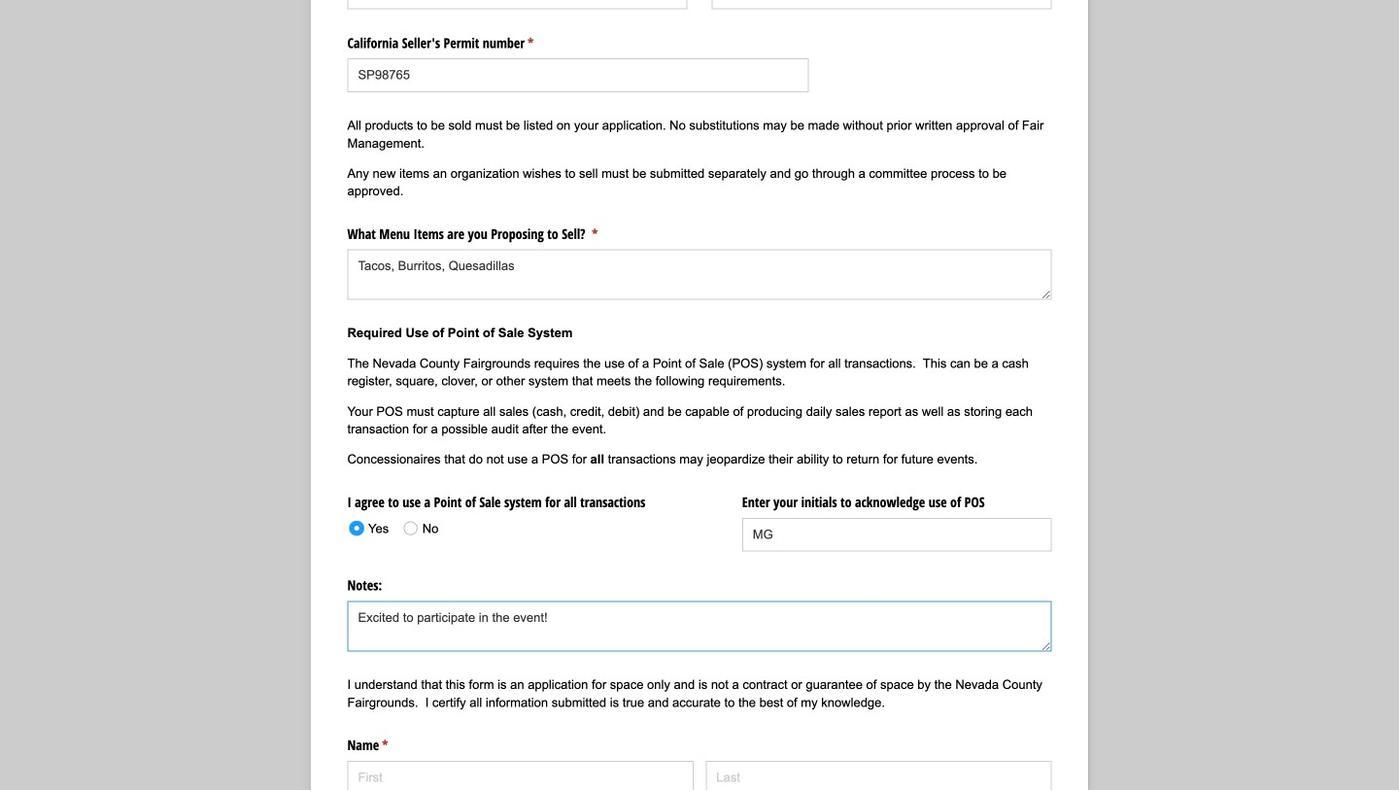 Task type: locate. For each thing, give the bounding box(es) containing it.
Last text field
[[706, 761, 1052, 790]]

None text field
[[712, 0, 1052, 9], [347, 250, 1052, 300], [712, 0, 1052, 9], [347, 250, 1052, 300]]

None radio
[[343, 513, 402, 542], [397, 513, 439, 542], [343, 513, 402, 542], [397, 513, 439, 542]]

None text field
[[347, 0, 688, 9], [347, 58, 809, 92], [742, 518, 1052, 552], [347, 601, 1052, 652], [347, 0, 688, 9], [347, 58, 809, 92], [742, 518, 1052, 552], [347, 601, 1052, 652]]



Task type: vqa. For each thing, say whether or not it's contained in the screenshot.
text field
yes



Task type: describe. For each thing, give the bounding box(es) containing it.
First text field
[[347, 761, 694, 790]]



